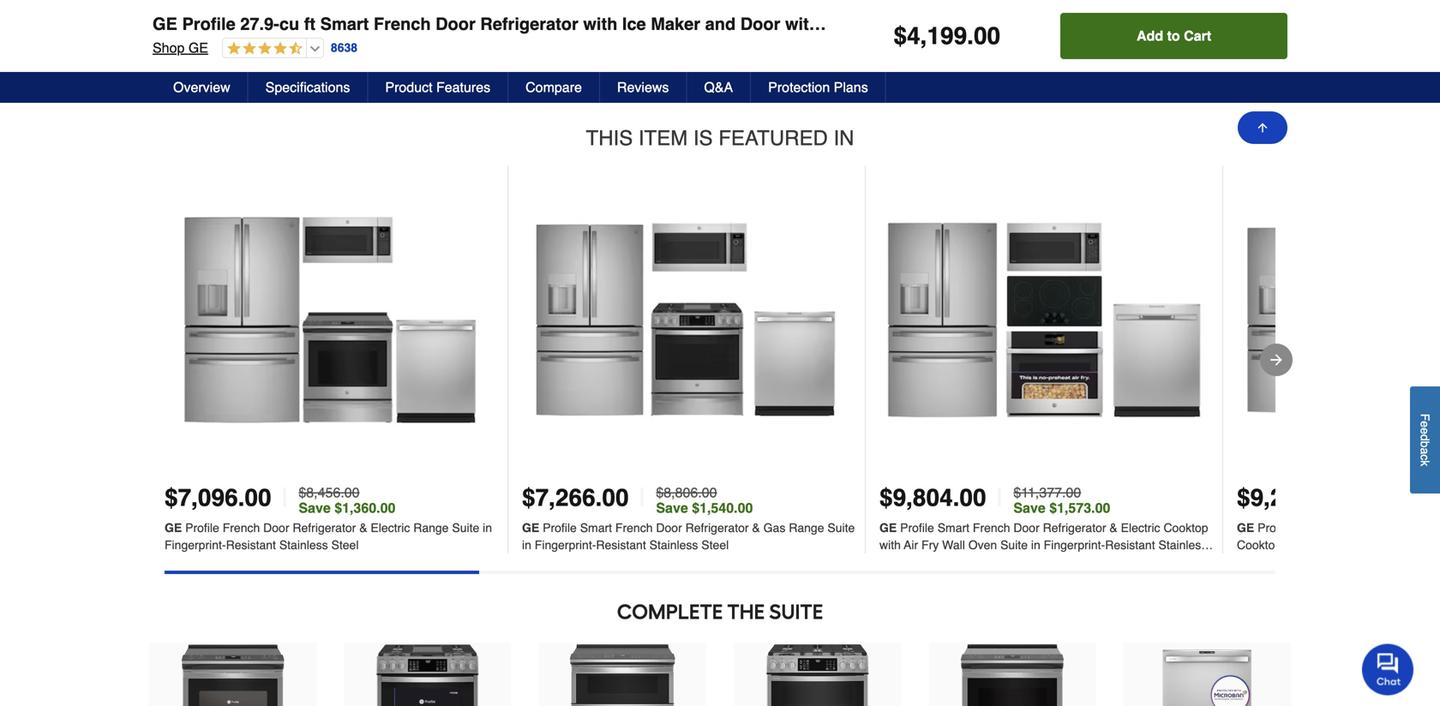 Task type: vqa. For each thing, say whether or not it's contained in the screenshot.
the top not
no



Task type: describe. For each thing, give the bounding box(es) containing it.
1 e from the top
[[1418, 421, 1432, 428]]

fingerprint- inside profile smart french door refrigerator & electric cooktop with air fry wall oven suite in fingerprint-resistant stainless steel
[[1044, 539, 1105, 552]]

with inside profile smart french door refrigerator & electric cooktop with air fry wall oven suite in fingerprint-resistant stainless steel
[[880, 539, 901, 552]]

$ 4,199 .00
[[149, 19, 217, 44]]

and
[[705, 14, 736, 34]]

$11,377.00
[[1014, 485, 1081, 501]]

27.9-
[[240, 14, 279, 34]]

cu
[[279, 14, 299, 34]]

. for 4,199
[[967, 22, 974, 50]]

00 for $ 7,266 . 00
[[602, 485, 629, 512]]

ge for profile french door refrigerator & electric range suite in fingerprint-resistant stainless steel
[[165, 521, 182, 535]]

4,199 list item
[[149, 0, 335, 68]]

complete the suite heading
[[147, 595, 1293, 629]]

profile french door refrigerator & electric range suite in fingerprint-resistant stainless steel image
[[165, 166, 508, 475]]

.99
[[404, 22, 417, 34]]

save for $ 7,096 . 00
[[299, 500, 331, 516]]

resistant
[[986, 14, 1058, 34]]

$ for $ 4,199 .00
[[149, 22, 155, 34]]

profile smart french door refrigerator & gas range suite in fingerprint-resistant stainless steel
[[522, 521, 855, 552]]

in
[[834, 127, 854, 150]]

4,199 for .00
[[155, 19, 202, 44]]

arrow up image
[[1256, 121, 1270, 135]]

to
[[1167, 28, 1180, 44]]

$ 49 .99
[[375, 19, 417, 44]]

door inside profile smart french door refrigerator & electric cooktop with air fry wall oven suite in fingerprint-resistant stainless steel
[[1014, 521, 1040, 535]]

$ 7,096 . 00
[[165, 485, 271, 512]]

f e e d b a c k
[[1418, 414, 1432, 466]]

refrigerator inside profile smart french door refrigerator & gas range suite in fingerprint-resistant stainless steel
[[686, 521, 749, 535]]

suite inside profile smart french door refrigerator & electric cooktop with air fry wall oven suite in fingerprint-resistant stainless steel
[[1001, 539, 1028, 552]]

$1,540.00
[[692, 500, 753, 516]]

smart up 8638
[[320, 14, 369, 34]]

save $1,360.00
[[299, 500, 396, 516]]

range inside profile smart french door refrigerator & gas range suite in fingerprint-resistant stainless steel
[[789, 521, 824, 535]]

c
[[1418, 454, 1432, 460]]

$ 4,199 . 00
[[894, 22, 1001, 50]]

$ for $ 849 .00
[[601, 22, 607, 34]]

$ for $ 7,096 . 00
[[165, 485, 178, 512]]

door inside profile smart french door refriger
[[1371, 521, 1397, 535]]

add to cart button
[[1061, 13, 1288, 59]]

maker
[[651, 14, 700, 34]]

product features
[[385, 79, 490, 95]]

849
[[607, 19, 640, 44]]

in inside profile smart french door refrigerator & electric cooktop with air fry wall oven suite in fingerprint-resistant stainless steel
[[1031, 539, 1041, 552]]

ge profile 30-in 5 elements 5.3-cu ft self and steam cleaning air fry convection oven slide-in smart induction range (fingerprint-resistant stainless steel) image
[[945, 645, 1079, 706]]

profile smart french door refrigerator & electric cooktop with air fry wall oven suite in fingerprint-resistant stainless steel image
[[880, 166, 1223, 475]]

ge up shop
[[153, 14, 177, 34]]

shop
[[153, 40, 185, 56]]

reviews
[[617, 79, 669, 95]]

$1,360.00
[[335, 500, 396, 516]]

| for $ 7,096 . 00
[[282, 483, 288, 513]]

compare
[[526, 79, 582, 95]]

$ 9,804 . 00
[[880, 485, 986, 512]]

$ for $ 4,199 . 00
[[894, 22, 907, 50]]

$ for $ 49 .99
[[375, 22, 381, 34]]

door inside the profile french door refrigerator & electric range suite in fingerprint-resistant stainless steel
[[263, 521, 289, 535]]

suite inside 'heading'
[[769, 600, 823, 625]]

. for 7,266
[[596, 485, 602, 512]]

00 for $ 7,096 . 00
[[245, 485, 271, 512]]

add
[[1137, 28, 1164, 44]]

f e e d b a c k button
[[1410, 386, 1440, 494]]

cooktop
[[1164, 521, 1208, 535]]

suite inside profile smart french door refrigerator & gas range suite in fingerprint-resistant stainless steel
[[828, 521, 855, 535]]

profile inside profile smart french door refriger
[[1258, 521, 1292, 535]]

smart for profile smart french door refrigerator & electric cooktop with air fry wall oven suite in fingerprint-resistant stainless steel
[[938, 521, 970, 535]]

refrigerator inside profile smart french door refrigerator & electric cooktop with air fry wall oven suite in fingerprint-resistant stainless steel
[[1043, 521, 1106, 535]]

cart
[[1184, 28, 1212, 44]]

door right within
[[840, 14, 880, 34]]

$1,573.00
[[1050, 500, 1111, 516]]

overview button
[[156, 72, 248, 103]]

refrigerator inside the profile french door refrigerator & electric range suite in fingerprint-resistant stainless steel
[[293, 521, 356, 535]]

complete
[[617, 600, 723, 625]]

fingerprint- inside profile smart french door refrigerator & gas range suite in fingerprint-resistant stainless steel
[[535, 539, 596, 552]]

star
[[1271, 14, 1316, 34]]

electric inside profile smart french door refrigerator & electric cooktop with air fry wall oven suite in fingerprint-resistant stainless steel
[[1121, 521, 1160, 535]]

featured
[[719, 127, 828, 150]]

b
[[1418, 441, 1432, 448]]

reviews button
[[600, 72, 687, 103]]

product
[[385, 79, 433, 95]]

specifications
[[265, 79, 350, 95]]

stainless inside profile smart french door refrigerator & electric cooktop with air fry wall oven suite in fingerprint-resistant stainless steel
[[1159, 539, 1207, 552]]

shop ge
[[153, 40, 208, 56]]

profile french door refrigerator & electric range suite in fingerprint-resistant stainless steel
[[165, 521, 492, 552]]

steel)
[[1142, 14, 1189, 34]]

$ for $ 7,266 . 00
[[522, 485, 535, 512]]

. for 7,096
[[238, 485, 245, 512]]

french up the product
[[374, 14, 431, 34]]

refrigerator up compare
[[480, 14, 578, 34]]

compare button
[[508, 72, 600, 103]]

ge for profile smart french door refriger
[[1237, 521, 1254, 535]]

complete the suite
[[617, 600, 823, 625]]

q&a button
[[687, 72, 751, 103]]

oven
[[969, 539, 997, 552]]

smart for profile smart french door refriger
[[1295, 521, 1327, 535]]

in inside profile smart french door refrigerator & gas range suite in fingerprint-resistant stainless steel
[[522, 539, 531, 552]]

this
[[586, 127, 633, 150]]

this item is featured in
[[586, 127, 854, 150]]

is
[[693, 127, 713, 150]]

180
[[896, 46, 912, 59]]

electric inside the profile french door refrigerator & electric range suite in fingerprint-resistant stainless steel
[[371, 521, 410, 535]]

profile smart french door refrigerator & electric cooktop with air fry wall oven suite in fingerprint-resistant stainless steel
[[880, 521, 1208, 569]]

7,266
[[535, 485, 596, 512]]

profile smart french door refriger
[[1237, 521, 1440, 569]]

7,096
[[178, 485, 238, 512]]

product features button
[[368, 72, 508, 103]]

fingerprint- inside the profile french door refrigerator & electric range suite in fingerprint-resistant stainless steel
[[165, 539, 226, 552]]

f
[[1418, 414, 1432, 421]]

resistant inside profile smart french door refrigerator & electric cooktop with air fry wall oven suite in fingerprint-resistant stainless steel
[[1105, 539, 1155, 552]]

add to cart
[[1137, 28, 1212, 44]]

8638
[[331, 41, 358, 55]]

smart for profile smart french door refrigerator & gas range suite in fingerprint-resistant stainless steel
[[580, 521, 612, 535]]

overview
[[173, 79, 230, 95]]

ge right shop
[[188, 40, 208, 56]]

ge profile 27.9-cu ft smart french door refrigerator with ice maker and door within door (fingerprint-resistant stainless steel) energy star
[[153, 14, 1316, 34]]



Task type: locate. For each thing, give the bounding box(es) containing it.
| left $8,806.00
[[639, 483, 646, 513]]

2 horizontal spatial |
[[997, 483, 1003, 513]]

french inside profile smart french door refrigerator & gas range suite in fingerprint-resistant stainless steel
[[615, 521, 653, 535]]

& for $ 9,804 . 00
[[1110, 521, 1118, 535]]

ge profile ultrafresh top control 24-in smart built-in dishwasher with third rack (fingerprint-resistant stainless steel) energy star, 42-dba image
[[1140, 645, 1274, 706]]

door down $ 7,096 . 00
[[263, 521, 289, 535]]

smart down 9,245
[[1295, 521, 1327, 535]]

fingerprint-
[[165, 539, 226, 552], [535, 539, 596, 552], [1044, 539, 1105, 552]]

2 e from the top
[[1418, 428, 1432, 434]]

1 horizontal spatial fingerprint-
[[535, 539, 596, 552]]

0 horizontal spatial in
[[483, 521, 492, 535]]

profile
[[182, 14, 235, 34], [185, 521, 219, 535], [543, 521, 577, 535], [900, 521, 934, 535], [1258, 521, 1292, 535]]

french up oven
[[973, 521, 1010, 535]]

fingerprint- down 7,266
[[535, 539, 596, 552]]

save $1,573.00
[[1014, 500, 1111, 516]]

& inside profile smart french door refrigerator & electric cooktop with air fry wall oven suite in fingerprint-resistant stainless steel
[[1110, 521, 1118, 535]]

q&a
[[704, 79, 733, 95]]

save
[[299, 500, 331, 516], [656, 500, 688, 516], [1014, 500, 1046, 516]]

suite inside the profile french door refrigerator & electric range suite in fingerprint-resistant stainless steel
[[452, 521, 479, 535]]

$ inside the $ 849 .00
[[601, 22, 607, 34]]

00 up oven
[[960, 485, 986, 512]]

with
[[583, 14, 618, 34], [880, 539, 901, 552]]

0 horizontal spatial resistant
[[226, 539, 276, 552]]

.
[[967, 22, 974, 50], [238, 485, 245, 512], [596, 485, 602, 512], [953, 485, 960, 512]]

2 horizontal spatial resistant
[[1105, 539, 1155, 552]]

$8,456.00
[[299, 485, 360, 501]]

3 resistant from the left
[[1105, 539, 1155, 552]]

resistant inside profile smart french door refrigerator & gas range suite in fingerprint-resistant stainless steel
[[596, 539, 646, 552]]

1 fingerprint- from the left
[[165, 539, 226, 552]]

save up the profile french door refrigerator & electric range suite in fingerprint-resistant stainless steel
[[299, 500, 331, 516]]

$ for $ 9,804 . 00
[[880, 485, 893, 512]]

smart
[[320, 14, 369, 34], [580, 521, 612, 535], [938, 521, 970, 535], [1295, 521, 1327, 535]]

1 electric from the left
[[371, 521, 410, 535]]

french for profile smart french door refrigerator & gas range suite in fingerprint-resistant stainless steel
[[615, 521, 653, 535]]

fry
[[922, 539, 939, 552]]

profile inside the profile french door refrigerator & electric range suite in fingerprint-resistant stainless steel
[[185, 521, 219, 535]]

steel down save $1,360.00
[[331, 539, 359, 552]]

resistant down $1,573.00
[[1105, 539, 1155, 552]]

0 horizontal spatial |
[[282, 483, 288, 513]]

within
[[785, 14, 835, 34]]

resistant inside the profile french door refrigerator & electric range suite in fingerprint-resistant stainless steel
[[226, 539, 276, 552]]

2 .00 from the left
[[640, 22, 656, 34]]

2 range from the left
[[789, 521, 824, 535]]

1 horizontal spatial with
[[880, 539, 901, 552]]

.00 for 4,199
[[202, 22, 217, 34]]

stainless down save $1,540.00
[[650, 539, 698, 552]]

1 resistant from the left
[[226, 539, 276, 552]]

2 horizontal spatial &
[[1110, 521, 1118, 535]]

00
[[974, 22, 1001, 50], [245, 485, 271, 512], [602, 485, 629, 512], [960, 485, 986, 512]]

features
[[436, 79, 490, 95]]

ge down 7,096
[[165, 521, 182, 535]]

4,199 for .
[[907, 22, 967, 50]]

refrigerator down $1,573.00
[[1043, 521, 1106, 535]]

& down $1,360.00
[[359, 521, 367, 535]]

fingerprint- down $1,573.00
[[1044, 539, 1105, 552]]

a
[[1418, 448, 1432, 454]]

d
[[1418, 434, 1432, 441]]

1 horizontal spatial range
[[789, 521, 824, 535]]

00 right the 180
[[974, 22, 1001, 50]]

1 horizontal spatial in
[[522, 539, 531, 552]]

1 range from the left
[[413, 521, 449, 535]]

save for $ 7,266 . 00
[[656, 500, 688, 516]]

e up b
[[1418, 428, 1432, 434]]

french for profile smart french door refrigerator & electric cooktop with air fry wall oven suite in fingerprint-resistant stainless steel
[[973, 521, 1010, 535]]

1 horizontal spatial save
[[656, 500, 688, 516]]

2 | from the left
[[639, 483, 646, 513]]

. for 9,804
[[953, 485, 960, 512]]

gas
[[764, 521, 786, 535]]

save up profile smart french door refrigerator & electric cooktop with air fry wall oven suite in fingerprint-resistant stainless steel
[[1014, 500, 1046, 516]]

9,245
[[1250, 485, 1311, 512]]

1 | from the left
[[282, 483, 288, 513]]

2 horizontal spatial in
[[1031, 539, 1041, 552]]

1 .00 from the left
[[202, 22, 217, 34]]

electric left cooktop
[[1121, 521, 1160, 535]]

plans
[[834, 79, 868, 95]]

ge profile 30-in 5 burners 4.3-cu ft / 2.4-cu ft self-cleaning air fry convection oven slide-in smart natural gas double oven gas range (fingerprint-resistant stainless steel) image
[[751, 645, 885, 706]]

4,199 inside list item
[[155, 19, 202, 44]]

door right .99 on the top
[[436, 14, 476, 34]]

air
[[904, 539, 918, 552]]

smart inside profile smart french door refrigerator & gas range suite in fingerprint-resistant stainless steel
[[580, 521, 612, 535]]

stainless inside profile smart french door refrigerator & gas range suite in fingerprint-resistant stainless steel
[[650, 539, 698, 552]]

protection plans
[[768, 79, 868, 95]]

item
[[639, 127, 688, 150]]

0 horizontal spatial 4,199
[[155, 19, 202, 44]]

4.5 stars image
[[223, 41, 303, 57]]

french left refriger
[[1330, 521, 1368, 535]]

refrigerator down save $1,360.00
[[293, 521, 356, 535]]

resistant
[[226, 539, 276, 552], [596, 539, 646, 552], [1105, 539, 1155, 552]]

ge profile 30-in glass top 5 elements 4.4-cu ft / 2.2-cu ft self-cleaning air fry convection oven slide-in smart double oven electric range (fingerprint-resistant stainless steel) image
[[556, 645, 690, 706]]

e
[[1418, 421, 1432, 428], [1418, 428, 1432, 434]]

2 & from the left
[[752, 521, 760, 535]]

00 right 7,266
[[602, 485, 629, 512]]

steel inside profile smart french door refrigerator & gas range suite in fingerprint-resistant stainless steel
[[702, 539, 729, 552]]

0 horizontal spatial steel
[[331, 539, 359, 552]]

00 for $ 4,199 . 00
[[974, 22, 1001, 50]]

.00 inside the $ 849 .00
[[640, 22, 656, 34]]

door down $8,806.00
[[656, 521, 682, 535]]

door left refriger
[[1371, 521, 1397, 535]]

3 | from the left
[[997, 483, 1003, 513]]

electric
[[371, 521, 410, 535], [1121, 521, 1160, 535]]

.00
[[202, 22, 217, 34], [640, 22, 656, 34]]

2 electric from the left
[[1121, 521, 1160, 535]]

ice
[[622, 14, 646, 34]]

the
[[727, 600, 765, 625]]

steel down $1,540.00
[[702, 539, 729, 552]]

scrollbar
[[165, 571, 479, 575]]

4,199 left resistant
[[907, 22, 967, 50]]

french inside profile smart french door refrigerator & electric cooktop with air fry wall oven suite in fingerprint-resistant stainless steel
[[973, 521, 1010, 535]]

0 vertical spatial with
[[583, 14, 618, 34]]

1 horizontal spatial resistant
[[596, 539, 646, 552]]

| for $ 9,804 . 00
[[997, 483, 1003, 513]]

french inside the profile french door refrigerator & electric range suite in fingerprint-resistant stainless steel
[[223, 521, 260, 535]]

$ for $ 9,245
[[1237, 485, 1250, 512]]

energy
[[1194, 14, 1266, 34]]

range inside the profile french door refrigerator & electric range suite in fingerprint-resistant stainless steel
[[413, 521, 449, 535]]

specifications button
[[248, 72, 368, 103]]

.00 for 849
[[640, 22, 656, 34]]

resistant down $ 7,266 . 00
[[596, 539, 646, 552]]

k
[[1418, 460, 1432, 466]]

1 horizontal spatial 4,199
[[907, 22, 967, 50]]

2 fingerprint- from the left
[[535, 539, 596, 552]]

profile up shop ge
[[182, 14, 235, 34]]

save $1,540.00
[[656, 500, 753, 516]]

1 horizontal spatial .00
[[640, 22, 656, 34]]

stainless left steel)
[[1062, 14, 1138, 34]]

$8,806.00
[[656, 485, 717, 501]]

refrigerator down $1,540.00
[[686, 521, 749, 535]]

ge
[[153, 14, 177, 34], [188, 40, 208, 56], [165, 521, 182, 535], [522, 521, 539, 535], [880, 521, 897, 535], [1237, 521, 1254, 535]]

849 list item
[[601, 0, 786, 68]]

0 horizontal spatial range
[[413, 521, 449, 535]]

profile inside profile smart french door refrigerator & electric cooktop with air fry wall oven suite in fingerprint-resistant stainless steel
[[900, 521, 934, 535]]

ge down 9,804
[[880, 521, 897, 535]]

door inside profile smart french door refrigerator & gas range suite in fingerprint-resistant stainless steel
[[656, 521, 682, 535]]

$ 849 .00
[[601, 19, 656, 44]]

2 horizontal spatial steel
[[880, 556, 907, 569]]

1 vertical spatial with
[[880, 539, 901, 552]]

&
[[359, 521, 367, 535], [752, 521, 760, 535], [1110, 521, 1118, 535]]

0 horizontal spatial fingerprint-
[[165, 539, 226, 552]]

$ inside the $ 4,199 .00
[[149, 22, 155, 34]]

$
[[149, 22, 155, 34], [375, 22, 381, 34], [601, 22, 607, 34], [826, 22, 832, 34], [894, 22, 907, 50], [165, 485, 178, 512], [522, 485, 535, 512], [880, 485, 893, 512], [1237, 485, 1250, 512]]

00 for $ 9,804 . 00
[[960, 485, 986, 512]]

$ inside $ 49 .99
[[375, 22, 381, 34]]

suite
[[452, 521, 479, 535], [828, 521, 855, 535], [1001, 539, 1028, 552], [769, 600, 823, 625]]

with left ice at the top left
[[583, 14, 618, 34]]

smart down $ 7,266 . 00
[[580, 521, 612, 535]]

| left $11,377.00
[[997, 483, 1003, 513]]

stainless down save $1,360.00
[[279, 539, 328, 552]]

french
[[374, 14, 431, 34], [223, 521, 260, 535], [615, 521, 653, 535], [973, 521, 1010, 535], [1330, 521, 1368, 535]]

profile for $ 7,096 . 00
[[185, 521, 219, 535]]

ft
[[304, 14, 316, 34]]

9,804
[[893, 485, 953, 512]]

protection plans button
[[751, 72, 886, 103]]

| for $ 7,266 . 00
[[639, 483, 646, 513]]

french for profile smart french door refriger
[[1330, 521, 1368, 535]]

1 horizontal spatial steel
[[702, 539, 729, 552]]

french inside profile smart french door refriger
[[1330, 521, 1368, 535]]

french down $ 7,096 . 00
[[223, 521, 260, 535]]

ge profile 30-in 5 burners 5.6-cu ft self-cleaning air fry convection oven slide-in smart natural gas range (fingerprint-resistant stainless steel) image
[[361, 645, 495, 706]]

1 save from the left
[[299, 500, 331, 516]]

0 horizontal spatial electric
[[371, 521, 410, 535]]

resistant down $ 7,096 . 00
[[226, 539, 276, 552]]

00 right 7,096
[[245, 485, 271, 512]]

1 & from the left
[[359, 521, 367, 535]]

| left $8,456.00
[[282, 483, 288, 513]]

1 horizontal spatial electric
[[1121, 521, 1160, 535]]

arrow right image
[[1268, 351, 1285, 369]]

profile down 7,266
[[543, 521, 577, 535]]

$ 7,266 . 00
[[522, 485, 629, 512]]

smart up "wall"
[[938, 521, 970, 535]]

profile inside profile smart french door refrigerator & gas range suite in fingerprint-resistant stainless steel
[[543, 521, 577, 535]]

french down $ 7,266 . 00
[[615, 521, 653, 535]]

door right and
[[740, 14, 780, 34]]

& left gas
[[752, 521, 760, 535]]

range
[[413, 521, 449, 535], [789, 521, 824, 535]]

0 horizontal spatial &
[[359, 521, 367, 535]]

ge down 7,266
[[522, 521, 539, 535]]

ge profile 30-in glass top 5 elements 5.3-cu ft steam cleaning air fry convection oven slide-in smart electric range (fingerprint-resistant stainless steel) image
[[166, 645, 300, 706]]

3 fingerprint- from the left
[[1044, 539, 1105, 552]]

4,199
[[155, 19, 202, 44], [907, 22, 967, 50]]

save for $ 9,804 . 00
[[1014, 500, 1046, 516]]

steel down air
[[880, 556, 907, 569]]

smart inside profile smart french door refrigerator & electric cooktop with air fry wall oven suite in fingerprint-resistant stainless steel
[[938, 521, 970, 535]]

& for $ 7,266 . 00
[[752, 521, 760, 535]]

in inside the profile french door refrigerator & electric range suite in fingerprint-resistant stainless steel
[[483, 521, 492, 535]]

fingerprint- down 7,096
[[165, 539, 226, 552]]

$ for $
[[826, 22, 832, 34]]

2 resistant from the left
[[596, 539, 646, 552]]

profile up air
[[900, 521, 934, 535]]

.00 inside the $ 4,199 .00
[[202, 22, 217, 34]]

1 horizontal spatial &
[[752, 521, 760, 535]]

(fingerprint-
[[884, 14, 986, 34]]

0 horizontal spatial save
[[299, 500, 331, 516]]

2 horizontal spatial save
[[1014, 500, 1046, 516]]

2 horizontal spatial fingerprint-
[[1044, 539, 1105, 552]]

3 & from the left
[[1110, 521, 1118, 535]]

protection
[[768, 79, 830, 95]]

profile smart french door refrigerator & 30-in gas cooktop with air fry wall oven suite in fingerprint-resistant stainless steel image
[[1237, 166, 1440, 475]]

ge for profile smart french door refrigerator & electric cooktop with air fry wall oven suite in fingerprint-resistant stainless steel
[[880, 521, 897, 535]]

refriger
[[1401, 521, 1440, 535]]

steel inside profile smart french door refrigerator & electric cooktop with air fry wall oven suite in fingerprint-resistant stainless steel
[[880, 556, 907, 569]]

|
[[282, 483, 288, 513], [639, 483, 646, 513], [997, 483, 1003, 513]]

2 save from the left
[[656, 500, 688, 516]]

stainless down cooktop
[[1159, 539, 1207, 552]]

wall
[[942, 539, 965, 552]]

save up profile smart french door refrigerator & gas range suite in fingerprint-resistant stainless steel
[[656, 500, 688, 516]]

$ 9,245
[[1237, 485, 1311, 512]]

smart inside profile smart french door refriger
[[1295, 521, 1327, 535]]

& inside profile smart french door refrigerator & gas range suite in fingerprint-resistant stainless steel
[[752, 521, 760, 535]]

electric down $1,360.00
[[371, 521, 410, 535]]

e up d
[[1418, 421, 1432, 428]]

profile for $ 7,266 . 00
[[543, 521, 577, 535]]

steel inside the profile french door refrigerator & electric range suite in fingerprint-resistant stainless steel
[[331, 539, 359, 552]]

3 save from the left
[[1014, 500, 1046, 516]]

with left air
[[880, 539, 901, 552]]

0 horizontal spatial with
[[583, 14, 618, 34]]

49
[[381, 19, 404, 44]]

ge for profile smart french door refrigerator & gas range suite in fingerprint-resistant stainless steel
[[522, 521, 539, 535]]

door down save $1,573.00
[[1014, 521, 1040, 535]]

0 horizontal spatial .00
[[202, 22, 217, 34]]

profile down 7,096
[[185, 521, 219, 535]]

in
[[483, 521, 492, 535], [522, 539, 531, 552], [1031, 539, 1041, 552]]

profile smart french door refrigerator & gas range suite in fingerprint-resistant stainless steel image
[[522, 166, 865, 475]]

profile down $ 9,245
[[1258, 521, 1292, 535]]

chat invite button image
[[1362, 643, 1415, 696]]

stainless inside the profile french door refrigerator & electric range suite in fingerprint-resistant stainless steel
[[279, 539, 328, 552]]

& inside the profile french door refrigerator & electric range suite in fingerprint-resistant stainless steel
[[359, 521, 367, 535]]

4,199 up the overview
[[155, 19, 202, 44]]

profile for $ 9,804 . 00
[[900, 521, 934, 535]]

ge down $ 9,245
[[1237, 521, 1254, 535]]

1 horizontal spatial |
[[639, 483, 646, 513]]

& down $1,573.00
[[1110, 521, 1118, 535]]



